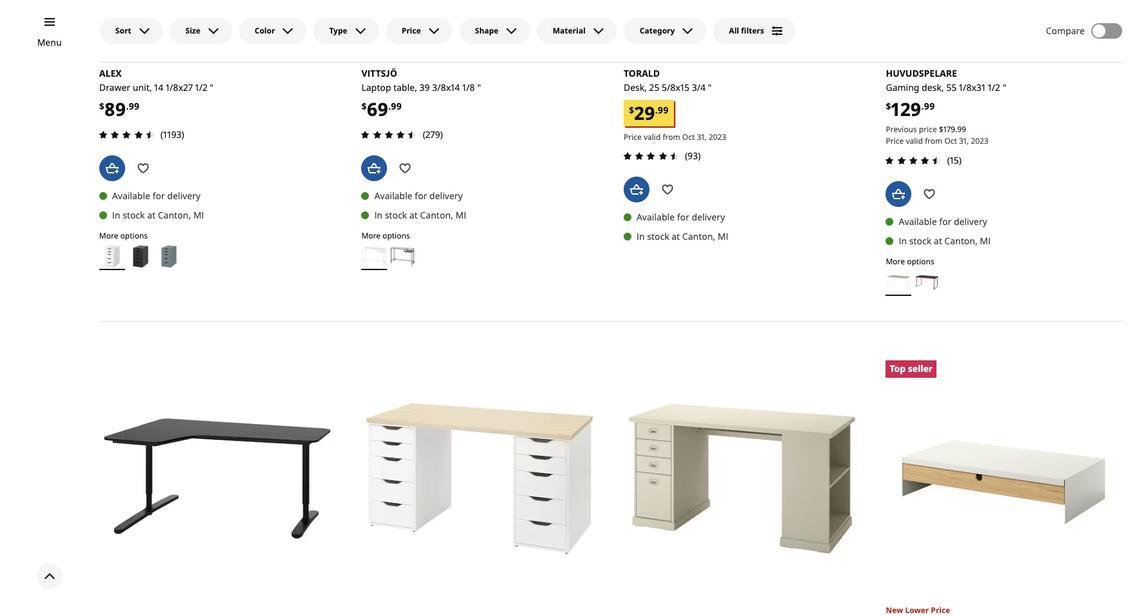 Task type: vqa. For each thing, say whether or not it's contained in the screenshot.
25
yes



Task type: describe. For each thing, give the bounding box(es) containing it.
at for 129
[[934, 235, 943, 247]]

3/8x14
[[432, 81, 460, 94]]

delivery for 69
[[430, 189, 463, 202]]

99 inside previous price $ 179 . 99 price valid from oct 31, 2023
[[958, 124, 967, 135]]

more options for 69
[[362, 230, 410, 241]]

more for 89
[[99, 230, 118, 241]]

available for delivery for 129
[[899, 215, 988, 228]]

55
[[947, 81, 957, 94]]

0 horizontal spatial 2023
[[709, 131, 727, 142]]

canton, for 89
[[158, 209, 191, 221]]

oct inside previous price $ 179 . 99 price valid from oct 31, 2023
[[945, 136, 958, 147]]

1/2 inside the new lower price huvudspelare gaming desk, 55 1/8x31 1/2 " $ 129 . 99
[[988, 81, 1001, 94]]

available for 89
[[112, 189, 150, 202]]

$ inside the new lower price huvudspelare gaming desk, 55 1/8x31 1/2 " $ 129 . 99
[[886, 100, 892, 112]]

99 inside the vittsjö laptop table, 39 3/8x14 1/8 " $ 69 . 99
[[391, 100, 402, 112]]

0 horizontal spatial valid
[[644, 131, 661, 142]]

available for 69
[[375, 189, 413, 202]]

$ 29 . 99
[[629, 101, 669, 125]]

price up review: 4.6 out of 5 stars. total reviews: 93 image
[[624, 131, 642, 142]]

$ inside $ 29 . 99
[[629, 104, 635, 116]]

in for 69
[[375, 209, 383, 221]]

shape button
[[459, 18, 530, 44]]

stock for 89
[[123, 209, 145, 221]]

1/8x27
[[166, 81, 193, 94]]

torald desk, 25 5/8x15 3/4 "
[[624, 67, 712, 94]]

. inside the new lower price huvudspelare gaming desk, 55 1/8x31 1/2 " $ 129 . 99
[[922, 100, 924, 112]]

1/8
[[463, 81, 475, 94]]

179
[[944, 124, 956, 135]]

(93)
[[685, 150, 701, 162]]

2 horizontal spatial more
[[886, 256, 906, 267]]

all filters button
[[713, 18, 796, 44]]

seller
[[909, 363, 933, 375]]

new lower price huvudspelare gaming desk, 55 1/8x31 1/2 " $ 129 . 99
[[886, 52, 1007, 121]]

29
[[635, 101, 656, 125]]

menu button
[[37, 35, 62, 50]]

all
[[729, 25, 740, 36]]

more for 69
[[362, 230, 381, 241]]

drawer
[[99, 81, 130, 94]]

price inside the new lower price huvudspelare gaming desk, 55 1/8x31 1/2 " $ 129 . 99
[[931, 52, 951, 63]]

" inside the new lower price huvudspelare gaming desk, 55 1/8x31 1/2 " $ 129 . 99
[[1003, 81, 1007, 94]]

in stock at canton, mi for 129
[[899, 235, 991, 247]]

color button
[[239, 18, 307, 44]]

for for 69
[[415, 189, 427, 202]]

0 horizontal spatial 31,
[[697, 131, 707, 142]]

for for 89
[[153, 189, 165, 202]]

5/8x15
[[662, 81, 690, 94]]

31, inside previous price $ 179 . 99 price valid from oct 31, 2023
[[960, 136, 970, 147]]

69
[[367, 97, 389, 121]]

0 horizontal spatial from
[[663, 131, 681, 142]]

(1193)
[[161, 128, 184, 140]]

(279)
[[423, 128, 443, 140]]

99 inside $ 29 . 99
[[658, 104, 669, 116]]

review: 4.6 out of 5 stars. total reviews: 279 image
[[358, 127, 420, 142]]

previous price $ 179 . 99 price valid from oct 31, 2023
[[886, 124, 989, 147]]

" inside alex drawer unit, 14 1/8x27 1/2 " $ 89 . 99
[[210, 81, 214, 94]]

14
[[154, 81, 163, 94]]

price inside previous price $ 179 . 99 price valid from oct 31, 2023
[[886, 136, 904, 147]]

vittsjö
[[362, 67, 397, 80]]

available for delivery for 69
[[375, 189, 463, 202]]

mi for 129
[[980, 235, 991, 247]]

$ inside previous price $ 179 . 99 price valid from oct 31, 2023
[[940, 124, 944, 135]]

menu
[[37, 36, 62, 48]]

mi for 69
[[456, 209, 467, 221]]

. inside the vittsjö laptop table, 39 3/8x14 1/8 " $ 69 . 99
[[389, 100, 391, 112]]

review: 4.6 out of 5 stars. total reviews: 15 image
[[883, 153, 945, 168]]

category
[[640, 25, 675, 36]]

torald
[[624, 67, 660, 80]]

1/8x31
[[960, 81, 986, 94]]

canton, for 69
[[420, 209, 453, 221]]

options for 89
[[120, 230, 148, 241]]

sort
[[115, 25, 131, 36]]

review: 4.6 out of 5 stars. total reviews: 93 image
[[620, 148, 683, 164]]



Task type: locate. For each thing, give the bounding box(es) containing it.
shape
[[475, 25, 499, 36]]

price
[[919, 124, 937, 135]]

4 " from the left
[[1003, 81, 1007, 94]]

"
[[210, 81, 214, 94], [708, 81, 712, 94], [478, 81, 481, 94], [1003, 81, 1007, 94]]

price up table, on the left top of page
[[402, 25, 421, 36]]

price down previous
[[886, 136, 904, 147]]

size button
[[169, 18, 232, 44]]

mi
[[193, 209, 204, 221], [456, 209, 467, 221], [718, 230, 729, 243], [980, 235, 991, 247]]

1 horizontal spatial 1/2
[[988, 81, 1001, 94]]

from up review: 4.6 out of 5 stars. total reviews: 93 image
[[663, 131, 681, 142]]

. inside previous price $ 179 . 99 price valid from oct 31, 2023
[[956, 124, 958, 135]]

alex drawer unit, 14 1/8x27 1/2 " $ 89 . 99
[[99, 67, 214, 121]]

available for delivery
[[112, 189, 201, 202], [375, 189, 463, 202], [637, 211, 725, 223], [899, 215, 988, 228]]

(15)
[[948, 154, 962, 166]]

huvudspelare
[[886, 67, 958, 80]]

1/2
[[195, 81, 208, 94], [988, 81, 1001, 94]]

39
[[420, 81, 430, 94]]

1 horizontal spatial options
[[383, 230, 410, 241]]

desk,
[[624, 81, 647, 94]]

valid down previous
[[906, 136, 923, 147]]

delivery down (15) on the right top of the page
[[954, 215, 988, 228]]

1/2 right 1/8x27
[[195, 81, 208, 94]]

delivery down (1193)
[[167, 189, 201, 202]]

for down (15) on the right top of the page
[[940, 215, 952, 228]]

oct up (93)
[[683, 131, 695, 142]]

material button
[[537, 18, 618, 44]]

available down review: 4.6 out of 5 stars. total reviews: 279 image
[[375, 189, 413, 202]]

valid inside previous price $ 179 . 99 price valid from oct 31, 2023
[[906, 136, 923, 147]]

price right lower
[[931, 52, 951, 63]]

3/4
[[692, 81, 706, 94]]

. down 25
[[656, 104, 658, 116]]

0 horizontal spatial 1/2
[[195, 81, 208, 94]]

in stock at canton, mi for 69
[[375, 209, 467, 221]]

available down review: 4.7 out of 5 stars. total reviews: 1193 image
[[112, 189, 150, 202]]

options
[[120, 230, 148, 241], [383, 230, 410, 241], [908, 256, 935, 267]]

canton, for 129
[[945, 235, 978, 247]]

1 horizontal spatial from
[[925, 136, 943, 147]]

options for 69
[[383, 230, 410, 241]]

99 inside alex drawer unit, 14 1/8x27 1/2 " $ 89 . 99
[[129, 100, 140, 112]]

for for 129
[[940, 215, 952, 228]]

desk,
[[922, 81, 945, 94]]

$ down the laptop
[[362, 100, 367, 112]]

type button
[[313, 18, 379, 44]]

in for 89
[[112, 209, 120, 221]]

31,
[[697, 131, 707, 142], [960, 136, 970, 147]]

1 " from the left
[[210, 81, 214, 94]]

3 " from the left
[[478, 81, 481, 94]]

from down price
[[925, 136, 943, 147]]

" right "1/8"
[[478, 81, 481, 94]]

$
[[99, 100, 104, 112], [362, 100, 367, 112], [886, 100, 892, 112], [629, 104, 635, 116], [940, 124, 944, 135]]

2 1/2 from the left
[[988, 81, 1001, 94]]

for down (279)
[[415, 189, 427, 202]]

oct
[[683, 131, 695, 142], [945, 136, 958, 147]]

at for 69
[[410, 209, 418, 221]]

$ down "desk,"
[[629, 104, 635, 116]]

valid up review: 4.6 out of 5 stars. total reviews: 93 image
[[644, 131, 661, 142]]

1 horizontal spatial 2023
[[972, 136, 989, 147]]

for
[[153, 189, 165, 202], [415, 189, 427, 202], [677, 211, 690, 223], [940, 215, 952, 228]]

from inside previous price $ 179 . 99 price valid from oct 31, 2023
[[925, 136, 943, 147]]

table,
[[394, 81, 417, 94]]

99 right 29
[[658, 104, 669, 116]]

. down the laptop
[[389, 100, 391, 112]]

2 horizontal spatial more options
[[886, 256, 935, 267]]

99 right the 89
[[129, 100, 140, 112]]

category button
[[624, 18, 707, 44]]

available for delivery down (93)
[[637, 211, 725, 223]]

available down review: 4.6 out of 5 stars. total reviews: 93 image
[[637, 211, 675, 223]]

sort button
[[99, 18, 163, 44]]

99 right 179
[[958, 124, 967, 135]]

" right the 3/4 at the right of the page
[[708, 81, 712, 94]]

0 horizontal spatial options
[[120, 230, 148, 241]]

stock
[[123, 209, 145, 221], [385, 209, 407, 221], [647, 230, 670, 243], [910, 235, 932, 247]]

for down (93)
[[677, 211, 690, 223]]

2 horizontal spatial options
[[908, 256, 935, 267]]

new
[[886, 52, 904, 63]]

0 horizontal spatial oct
[[683, 131, 695, 142]]

gaming
[[886, 81, 920, 94]]

stock for 129
[[910, 235, 932, 247]]

in for 129
[[899, 235, 907, 247]]

available for delivery for 89
[[112, 189, 201, 202]]

. inside alex drawer unit, 14 1/8x27 1/2 " $ 89 . 99
[[126, 100, 129, 112]]

previous
[[886, 124, 917, 135]]

more options
[[99, 230, 148, 241], [362, 230, 410, 241], [886, 256, 935, 267]]

in
[[112, 209, 120, 221], [375, 209, 383, 221], [637, 230, 645, 243], [899, 235, 907, 247]]

color
[[255, 25, 275, 36]]

31, up (93)
[[697, 131, 707, 142]]

2023 inside previous price $ 179 . 99 price valid from oct 31, 2023
[[972, 136, 989, 147]]

in stock at canton, mi for 89
[[112, 209, 204, 221]]

price button
[[386, 18, 453, 44]]

1 horizontal spatial valid
[[906, 136, 923, 147]]

99
[[129, 100, 140, 112], [391, 100, 402, 112], [924, 100, 935, 112], [658, 104, 669, 116], [958, 124, 967, 135]]

delivery down (279)
[[430, 189, 463, 202]]

31, up (15) on the right top of the page
[[960, 136, 970, 147]]

1/2 right 1/8x31
[[988, 81, 1001, 94]]

25
[[650, 81, 660, 94]]

material
[[553, 25, 586, 36]]

1 horizontal spatial 31,
[[960, 136, 970, 147]]

$ inside the vittsjö laptop table, 39 3/8x14 1/8 " $ 69 . 99
[[362, 100, 367, 112]]

available for delivery down (279)
[[375, 189, 463, 202]]

delivery
[[167, 189, 201, 202], [430, 189, 463, 202], [692, 211, 725, 223], [954, 215, 988, 228]]

for down (1193)
[[153, 189, 165, 202]]

stock for 69
[[385, 209, 407, 221]]

available for delivery down (1193)
[[112, 189, 201, 202]]

available
[[112, 189, 150, 202], [375, 189, 413, 202], [637, 211, 675, 223], [899, 215, 937, 228]]

89
[[104, 97, 126, 121]]

0 horizontal spatial more options
[[99, 230, 148, 241]]

in stock at canton, mi
[[112, 209, 204, 221], [375, 209, 467, 221], [637, 230, 729, 243], [899, 235, 991, 247]]

" right 1/8x27
[[210, 81, 214, 94]]

oct down 179
[[945, 136, 958, 147]]

. inside $ 29 . 99
[[656, 104, 658, 116]]

filters
[[742, 25, 765, 36]]

price
[[402, 25, 421, 36], [931, 52, 951, 63], [624, 131, 642, 142], [886, 136, 904, 147]]

unit,
[[133, 81, 152, 94]]

more options for 89
[[99, 230, 148, 241]]

lower
[[906, 52, 929, 63]]

delivery down (93)
[[692, 211, 725, 223]]

delivery for 129
[[954, 215, 988, 228]]

$ inside alex drawer unit, 14 1/8x27 1/2 " $ 89 . 99
[[99, 100, 104, 112]]

$ right price
[[940, 124, 944, 135]]

" inside torald desk, 25 5/8x15 3/4 "
[[708, 81, 712, 94]]

2 " from the left
[[708, 81, 712, 94]]

1 horizontal spatial oct
[[945, 136, 958, 147]]

mi for 89
[[193, 209, 204, 221]]

laptop
[[362, 81, 391, 94]]

. down desk,
[[922, 100, 924, 112]]

more
[[99, 230, 118, 241], [362, 230, 381, 241], [886, 256, 906, 267]]

available down review: 4.6 out of 5 stars. total reviews: 15 image
[[899, 215, 937, 228]]

0 horizontal spatial more
[[99, 230, 118, 241]]

vittsjö laptop table, 39 3/8x14 1/8 " $ 69 . 99
[[362, 67, 481, 121]]

at
[[147, 209, 156, 221], [410, 209, 418, 221], [672, 230, 680, 243], [934, 235, 943, 247]]

available for delivery down (15) on the right top of the page
[[899, 215, 988, 228]]

129
[[892, 97, 922, 121]]

$ down drawer
[[99, 100, 104, 112]]

1 horizontal spatial more
[[362, 230, 381, 241]]

" inside the vittsjö laptop table, 39 3/8x14 1/8 " $ 69 . 99
[[478, 81, 481, 94]]

1/2 inside alex drawer unit, 14 1/8x27 1/2 " $ 89 . 99
[[195, 81, 208, 94]]

99 down desk,
[[924, 100, 935, 112]]

valid
[[644, 131, 661, 142], [906, 136, 923, 147]]

from
[[663, 131, 681, 142], [925, 136, 943, 147]]

canton,
[[158, 209, 191, 221], [420, 209, 453, 221], [683, 230, 716, 243], [945, 235, 978, 247]]

alex
[[99, 67, 122, 80]]

.
[[126, 100, 129, 112], [389, 100, 391, 112], [922, 100, 924, 112], [656, 104, 658, 116], [956, 124, 958, 135]]

delivery for 89
[[167, 189, 201, 202]]

top
[[890, 363, 906, 375]]

2023
[[709, 131, 727, 142], [972, 136, 989, 147]]

" right 1/8x31
[[1003, 81, 1007, 94]]

review: 4.7 out of 5 stars. total reviews: 1193 image
[[95, 127, 158, 142]]

price inside popup button
[[402, 25, 421, 36]]

all filters
[[729, 25, 765, 36]]

price valid from oct 31, 2023
[[624, 131, 727, 142]]

. down drawer
[[126, 100, 129, 112]]

available for 129
[[899, 215, 937, 228]]

99 right 69
[[391, 100, 402, 112]]

compare
[[1047, 25, 1086, 37]]

at for 89
[[147, 209, 156, 221]]

type
[[329, 25, 348, 36]]

size
[[186, 25, 201, 36]]

$ down 'gaming' at the right of the page
[[886, 100, 892, 112]]

1 horizontal spatial more options
[[362, 230, 410, 241]]

99 inside the new lower price huvudspelare gaming desk, 55 1/8x31 1/2 " $ 129 . 99
[[924, 100, 935, 112]]

. right price
[[956, 124, 958, 135]]

1 1/2 from the left
[[195, 81, 208, 94]]

top seller
[[890, 363, 933, 375]]



